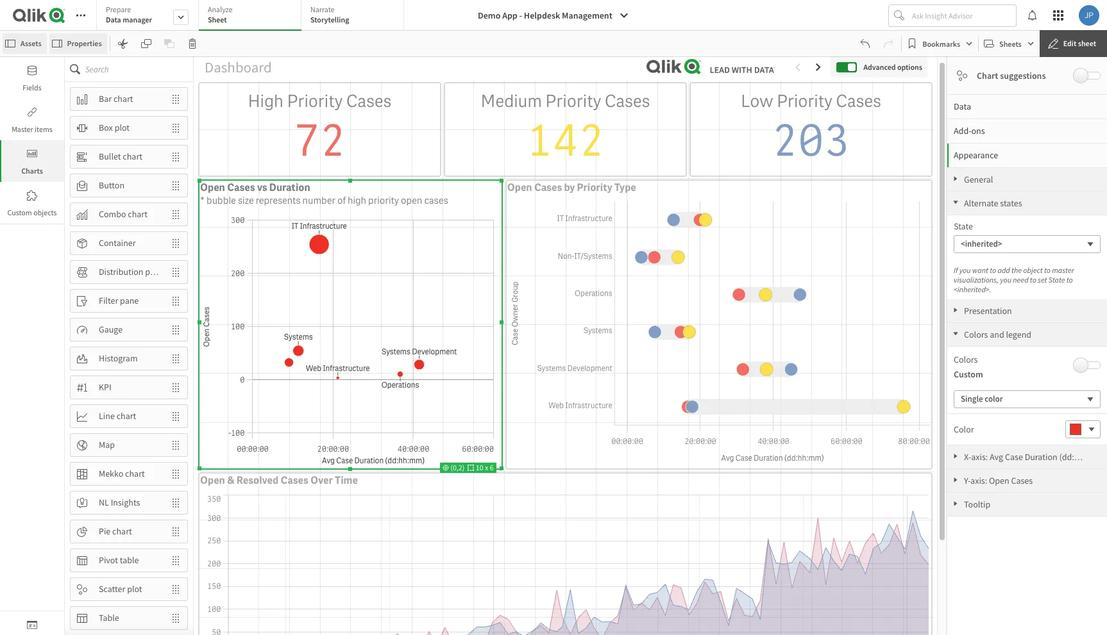 Task type: locate. For each thing, give the bounding box(es) containing it.
assets button
[[3, 33, 47, 54]]

priority inside 'low priority cases 203'
[[777, 90, 833, 112]]

charts button
[[0, 140, 64, 182]]

triangle right image down appearance
[[947, 176, 964, 182]]

priority right medium
[[545, 90, 601, 112]]

prepare
[[106, 4, 131, 14]]

alternate
[[964, 198, 998, 209]]

colors down 'colors and legend'
[[954, 354, 978, 366]]

0 horizontal spatial duration
[[269, 181, 310, 194]]

2 triangle bottom image from the top
[[947, 331, 964, 337]]

priority right by
[[577, 181, 612, 194]]

1 vertical spatial axis:
[[970, 475, 987, 487]]

0 vertical spatial colors
[[964, 329, 988, 341]]

2 triangle right image from the top
[[947, 307, 964, 314]]

master items
[[12, 124, 53, 134]]

custom down 'colors and legend'
[[954, 369, 983, 380]]

8 move image from the top
[[164, 521, 187, 543]]

x
[[485, 463, 488, 472]]

move image for filter pane
[[164, 290, 187, 312]]

axis: for y-
[[970, 475, 987, 487]]

chart for line chart
[[117, 411, 136, 422]]

mekko
[[99, 468, 123, 480]]

time
[[335, 474, 358, 487]]

plot
[[115, 122, 130, 133], [145, 266, 160, 278], [127, 584, 142, 595]]

storytelling
[[310, 15, 349, 24]]

9 move image from the top
[[164, 550, 187, 572]]

open down avg
[[989, 475, 1009, 487]]

custom objects button
[[0, 182, 64, 224]]

object image
[[27, 149, 37, 159]]

open & resolved cases over time
[[200, 474, 358, 487]]

0 horizontal spatial data
[[106, 15, 121, 24]]

open left size
[[200, 181, 225, 194]]

tooltip
[[964, 499, 990, 511]]

0 vertical spatial duration
[[269, 181, 310, 194]]

(0,2)
[[449, 463, 468, 472]]

plot right scatter
[[127, 584, 142, 595]]

triangle bottom image down general
[[947, 199, 964, 206]]

chart right line
[[117, 411, 136, 422]]

1 horizontal spatial duration
[[1025, 452, 1057, 463]]

you right if
[[959, 266, 971, 275]]

state inside the if you want to add the object to master visualizations, you need to set state to <inherited>.
[[1048, 275, 1065, 285]]

2 vertical spatial plot
[[127, 584, 142, 595]]

chart suggestions
[[977, 70, 1046, 81]]

want
[[972, 266, 988, 275]]

1 vertical spatial colors
[[954, 354, 978, 366]]

master
[[1052, 266, 1074, 275]]

chart right combo
[[128, 209, 148, 220]]

open left by
[[507, 181, 532, 194]]

chart right 'bar'
[[113, 93, 133, 105]]

data
[[106, 15, 121, 24], [954, 101, 971, 112]]

narrate storytelling
[[310, 4, 349, 24]]

triangle right image for tooltip
[[947, 501, 964, 507]]

to
[[990, 266, 996, 275], [1044, 266, 1051, 275], [1030, 275, 1036, 285], [1067, 275, 1073, 285]]

2 move image from the top
[[164, 204, 187, 225]]

cases
[[346, 90, 392, 112], [605, 90, 650, 112], [836, 90, 881, 112], [227, 181, 255, 194], [534, 181, 562, 194], [281, 474, 308, 487], [1011, 475, 1033, 487]]

analyze sheet
[[208, 4, 232, 24]]

by
[[564, 181, 575, 194]]

2 move image from the top
[[164, 146, 187, 168]]

open left '&'
[[200, 474, 225, 487]]

0 vertical spatial axis:
[[971, 452, 988, 463]]

chart for mekko chart
[[125, 468, 145, 480]]

1 horizontal spatial custom
[[954, 369, 983, 380]]

y-axis: open cases
[[964, 475, 1033, 487]]

0 horizontal spatial state
[[954, 221, 973, 232]]

7 move image from the top
[[164, 435, 187, 456]]

scatter plot
[[99, 584, 142, 595]]

you left the
[[1000, 275, 1011, 285]]

1 move image from the top
[[164, 88, 187, 110]]

6 move image from the top
[[164, 348, 187, 370]]

chart right pie
[[112, 526, 132, 538]]

to left set at the top of the page
[[1030, 275, 1036, 285]]

0 vertical spatial custom
[[7, 208, 32, 217]]

application
[[0, 0, 1107, 636]]

objects
[[33, 208, 57, 217]]

plot for scatter plot
[[127, 584, 142, 595]]

presentation
[[964, 305, 1012, 317]]

1 triangle right image from the top
[[947, 176, 964, 182]]

10
[[476, 463, 483, 472]]

line
[[99, 411, 115, 422]]

triangle bottom image up colors custom
[[947, 331, 964, 337]]

1 vertical spatial data
[[954, 101, 971, 112]]

move image for pie chart
[[164, 521, 187, 543]]

1 triangle bottom image from the top
[[947, 199, 964, 206]]

4 move image from the top
[[164, 233, 187, 254]]

priority
[[368, 194, 399, 207]]

0 horizontal spatial you
[[959, 266, 971, 275]]

move image for combo chart
[[164, 204, 187, 225]]

duration
[[269, 181, 310, 194], [1025, 452, 1057, 463]]

6 move image from the top
[[164, 406, 187, 427]]

to left add
[[990, 266, 996, 275]]

prepare data manager
[[106, 4, 152, 24]]

ons
[[971, 125, 985, 137]]

1 move image from the top
[[164, 117, 187, 139]]

1 horizontal spatial state
[[1048, 275, 1065, 285]]

data tab
[[947, 94, 1107, 119]]

copy image
[[141, 38, 151, 49]]

1 vertical spatial state
[[1048, 275, 1065, 285]]

the
[[1012, 266, 1022, 275]]

move image for mekko chart
[[164, 463, 187, 485]]

alternate states
[[964, 198, 1022, 209]]

custom down puzzle icon
[[7, 208, 32, 217]]

distribution
[[99, 266, 143, 278]]

axis: left avg
[[971, 452, 988, 463]]

add
[[998, 266, 1010, 275]]

chart right bullet
[[123, 151, 142, 162]]

cases inside 'low priority cases 203'
[[836, 90, 881, 112]]

move image
[[164, 88, 187, 110], [164, 204, 187, 225], [164, 261, 187, 283], [164, 319, 187, 341], [164, 377, 187, 399], [164, 406, 187, 427], [164, 463, 187, 485], [164, 521, 187, 543]]

triangle bottom image
[[947, 199, 964, 206], [947, 331, 964, 337]]

bookmarks
[[923, 39, 960, 48]]

chart
[[977, 70, 998, 81]]

tab list
[[96, 0, 409, 32]]

tab list containing prepare
[[96, 0, 409, 32]]

you
[[959, 266, 971, 275], [1000, 275, 1011, 285]]

management
[[562, 10, 612, 21]]

1 vertical spatial custom
[[954, 369, 983, 380]]

colors and legend
[[964, 329, 1031, 341]]

state right set at the top of the page
[[1048, 275, 1065, 285]]

4 move image from the top
[[164, 319, 187, 341]]

move image for histogram
[[164, 348, 187, 370]]

nl insights
[[99, 497, 140, 509]]

1 vertical spatial triangle bottom image
[[947, 331, 964, 337]]

0 vertical spatial plot
[[115, 122, 130, 133]]

move image for line chart
[[164, 406, 187, 427]]

priority down next sheet: performance icon
[[777, 90, 833, 112]]

custom inside button
[[7, 208, 32, 217]]

color
[[954, 424, 974, 436]]

kpi
[[99, 382, 111, 393]]

filter
[[99, 295, 118, 307]]

open for open & resolved cases over time
[[200, 474, 225, 487]]

visualizations,
[[954, 275, 999, 285]]

priority inside medium priority cases 142
[[545, 90, 601, 112]]

move image
[[164, 117, 187, 139], [164, 146, 187, 168], [164, 175, 187, 197], [164, 233, 187, 254], [164, 290, 187, 312], [164, 348, 187, 370], [164, 435, 187, 456], [164, 492, 187, 514], [164, 550, 187, 572], [164, 579, 187, 601], [164, 608, 187, 630]]

james peterson image
[[1079, 5, 1099, 26]]

5 move image from the top
[[164, 290, 187, 312]]

10 move image from the top
[[164, 579, 187, 601]]

priority right 'high'
[[287, 90, 343, 112]]

advanced options
[[864, 62, 922, 72]]

master items button
[[0, 99, 64, 140]]

0 horizontal spatial custom
[[7, 208, 32, 217]]

*
[[200, 194, 205, 207]]

triangle right image down triangle right image
[[947, 501, 964, 507]]

0 vertical spatial data
[[106, 15, 121, 24]]

map
[[99, 439, 115, 451]]

gauge
[[99, 324, 123, 336]]

data down prepare
[[106, 15, 121, 24]]

items
[[35, 124, 53, 134]]

colors inside colors custom
[[954, 354, 978, 366]]

cases inside medium priority cases 142
[[605, 90, 650, 112]]

set
[[1038, 275, 1047, 285]]

3 move image from the top
[[164, 261, 187, 283]]

Ask Insight Advisor text field
[[910, 5, 1016, 26]]

data inside prepare data manager
[[106, 15, 121, 24]]

data up add-
[[954, 101, 971, 112]]

1 horizontal spatial you
[[1000, 275, 1011, 285]]

11 move image from the top
[[164, 608, 187, 630]]

open inside open cases vs duration * bubble size represents number of high priority open cases
[[200, 181, 225, 194]]

5 move image from the top
[[164, 377, 187, 399]]

10 x 6
[[474, 463, 494, 472]]

sheets
[[999, 39, 1022, 48]]

1 horizontal spatial data
[[954, 101, 971, 112]]

colors left and at right
[[964, 329, 988, 341]]

triangle right image
[[947, 176, 964, 182], [947, 307, 964, 314], [947, 453, 964, 460], [947, 501, 964, 507]]

nl
[[99, 497, 109, 509]]

3 move image from the top
[[164, 175, 187, 197]]

8 move image from the top
[[164, 492, 187, 514]]

1 vertical spatial plot
[[145, 266, 160, 278]]

&
[[227, 474, 234, 487]]

options
[[897, 62, 922, 72]]

chart right 'mekko'
[[125, 468, 145, 480]]

distribution plot
[[99, 266, 160, 278]]

0 vertical spatial triangle bottom image
[[947, 199, 964, 206]]

triangle right image up triangle right image
[[947, 453, 964, 460]]

combo
[[99, 209, 126, 220]]

properties
[[67, 38, 102, 48]]

plot right box
[[115, 122, 130, 133]]

priority inside high priority cases 72
[[287, 90, 343, 112]]

represents
[[256, 194, 301, 207]]

app
[[502, 10, 517, 21]]

axis: right triangle right image
[[970, 475, 987, 487]]

cut image
[[118, 38, 128, 49]]

sheet
[[1078, 38, 1096, 48]]

triangle right image down <inherited>.
[[947, 307, 964, 314]]

7 move image from the top
[[164, 463, 187, 485]]

4 triangle right image from the top
[[947, 501, 964, 507]]

application containing 72
[[0, 0, 1107, 636]]

72
[[294, 112, 346, 169]]

state down "alternate"
[[954, 221, 973, 232]]

assets
[[21, 38, 41, 48]]

custom objects
[[7, 208, 57, 217]]

need
[[1013, 275, 1029, 285]]

plot right distribution
[[145, 266, 160, 278]]

colors
[[964, 329, 988, 341], [954, 354, 978, 366]]

move image for button
[[164, 175, 187, 197]]

low
[[741, 90, 773, 112]]

duration right the case
[[1025, 452, 1057, 463]]

open
[[401, 194, 422, 207]]

duration right vs
[[269, 181, 310, 194]]

next sheet: performance image
[[814, 62, 824, 72]]

pie
[[99, 526, 111, 538]]

add-
[[954, 125, 971, 137]]

3 triangle right image from the top
[[947, 453, 964, 460]]

add-ons tab
[[947, 119, 1107, 143]]



Task type: describe. For each thing, give the bounding box(es) containing it.
cases
[[424, 194, 448, 207]]

states
[[1000, 198, 1022, 209]]

0 vertical spatial state
[[954, 221, 973, 232]]

over
[[310, 474, 333, 487]]

to right object
[[1044, 266, 1051, 275]]

<inherited>.
[[954, 285, 991, 294]]

move image for kpi
[[164, 377, 187, 399]]

sheets button
[[981, 33, 1037, 54]]

vs
[[257, 181, 267, 194]]

open for open cases by priority type
[[507, 181, 532, 194]]

resolved
[[236, 474, 279, 487]]

high
[[348, 194, 366, 207]]

data inside tab
[[954, 101, 971, 112]]

fields button
[[0, 57, 64, 99]]

appearance tab
[[947, 143, 1107, 167]]

duration inside open cases vs duration * bubble size represents number of high priority open cases
[[269, 181, 310, 194]]

move image for table
[[164, 608, 187, 630]]

avg
[[990, 452, 1003, 463]]

variables image
[[27, 620, 37, 630]]

add-ons
[[954, 125, 985, 137]]

1 vertical spatial duration
[[1025, 452, 1057, 463]]

insights
[[111, 497, 140, 509]]

-
[[519, 10, 522, 21]]

general
[[964, 174, 993, 185]]

combo chart
[[99, 209, 148, 220]]

demo app - helpdesk management
[[478, 10, 612, 21]]

object
[[1023, 266, 1043, 275]]

demo
[[478, 10, 501, 21]]

chart for bar chart
[[113, 93, 133, 105]]

table
[[120, 555, 139, 566]]

to right set at the top of the page
[[1067, 275, 1073, 285]]

move image for pivot table
[[164, 550, 187, 572]]

medium priority cases 142
[[481, 90, 650, 169]]

colors for colors custom
[[954, 354, 978, 366]]

priority for 142
[[545, 90, 601, 112]]

scatter
[[99, 584, 125, 595]]

bullet
[[99, 151, 121, 162]]

sheet
[[208, 15, 227, 24]]

plot for box plot
[[115, 122, 130, 133]]

chart for bullet chart
[[123, 151, 142, 162]]

advanced
[[864, 62, 896, 72]]

y-
[[964, 475, 971, 487]]

undo image
[[860, 38, 871, 49]]

chart for combo chart
[[128, 209, 148, 220]]

priority for 72
[[287, 90, 343, 112]]

colors for colors and legend
[[964, 329, 988, 341]]

charts
[[21, 166, 43, 176]]

suggestions
[[1000, 70, 1046, 81]]

x-axis: avg case duration (dd:hh:mm)
[[964, 452, 1104, 463]]

6
[[490, 463, 494, 472]]

move image for container
[[164, 233, 187, 254]]

bubble
[[207, 194, 236, 207]]

move image for nl insights
[[164, 492, 187, 514]]

pie chart
[[99, 526, 132, 538]]

move image for scatter plot
[[164, 579, 187, 601]]

cases inside high priority cases 72
[[346, 90, 392, 112]]

pivot table
[[99, 555, 139, 566]]

142
[[526, 112, 605, 169]]

move image for bar chart
[[164, 88, 187, 110]]

203
[[772, 112, 850, 169]]

of
[[337, 194, 346, 207]]

size
[[238, 194, 254, 207]]

pivot
[[99, 555, 118, 566]]

link image
[[27, 107, 37, 117]]

Search text field
[[85, 57, 193, 81]]

narrate
[[310, 4, 335, 14]]

delete image
[[187, 38, 197, 49]]

analyze
[[208, 4, 232, 14]]

legend
[[1006, 329, 1031, 341]]

priority for 203
[[777, 90, 833, 112]]

helpdesk
[[524, 10, 560, 21]]

master
[[12, 124, 33, 134]]

fields
[[23, 83, 42, 92]]

move image for box plot
[[164, 117, 187, 139]]

type
[[614, 181, 636, 194]]

bar chart
[[99, 93, 133, 105]]

pane
[[120, 295, 139, 307]]

edit
[[1063, 38, 1076, 48]]

open cases by priority type
[[507, 181, 636, 194]]

edit sheet
[[1063, 38, 1096, 48]]

histogram
[[99, 353, 138, 364]]

container
[[99, 237, 136, 249]]

triangle bottom image for colors and legend
[[947, 331, 964, 337]]

demo app - helpdesk management button
[[470, 5, 637, 26]]

low priority cases 203
[[741, 90, 881, 169]]

line chart
[[99, 411, 136, 422]]

if
[[954, 266, 958, 275]]

move image for distribution plot
[[164, 261, 187, 283]]

filter pane
[[99, 295, 139, 307]]

triangle right image for x-axis: avg case duration (dd:hh:mm)
[[947, 453, 964, 460]]

move image for map
[[164, 435, 187, 456]]

cases inside open cases vs duration * bubble size represents number of high priority open cases
[[227, 181, 255, 194]]

bullet chart
[[99, 151, 142, 162]]

move image for bullet chart
[[164, 146, 187, 168]]

plot for distribution plot
[[145, 266, 160, 278]]

x-
[[964, 452, 971, 463]]

medium
[[481, 90, 542, 112]]

box plot
[[99, 122, 130, 133]]

database image
[[27, 65, 37, 76]]

triangle right image
[[947, 477, 964, 484]]

properties button
[[49, 33, 107, 54]]

open for open cases vs duration * bubble size represents number of high priority open cases
[[200, 181, 225, 194]]

and
[[990, 329, 1004, 341]]

triangle bottom image for alternate states
[[947, 199, 964, 206]]

scatter chart image
[[957, 71, 967, 81]]

button
[[99, 180, 124, 191]]

move image for gauge
[[164, 319, 187, 341]]

triangle right image for presentation
[[947, 307, 964, 314]]

appearance
[[954, 149, 998, 161]]

chart for pie chart
[[112, 526, 132, 538]]

(dd:hh:mm)
[[1059, 452, 1104, 463]]

axis: for x-
[[971, 452, 988, 463]]

puzzle image
[[27, 190, 37, 201]]

open cases vs duration * bubble size represents number of high priority open cases
[[200, 181, 448, 207]]

colors custom
[[954, 354, 983, 380]]

high priority cases 72
[[248, 90, 392, 169]]

triangle right image for general
[[947, 176, 964, 182]]



Task type: vqa. For each thing, say whether or not it's contained in the screenshot.
Reset all BUTTON
no



